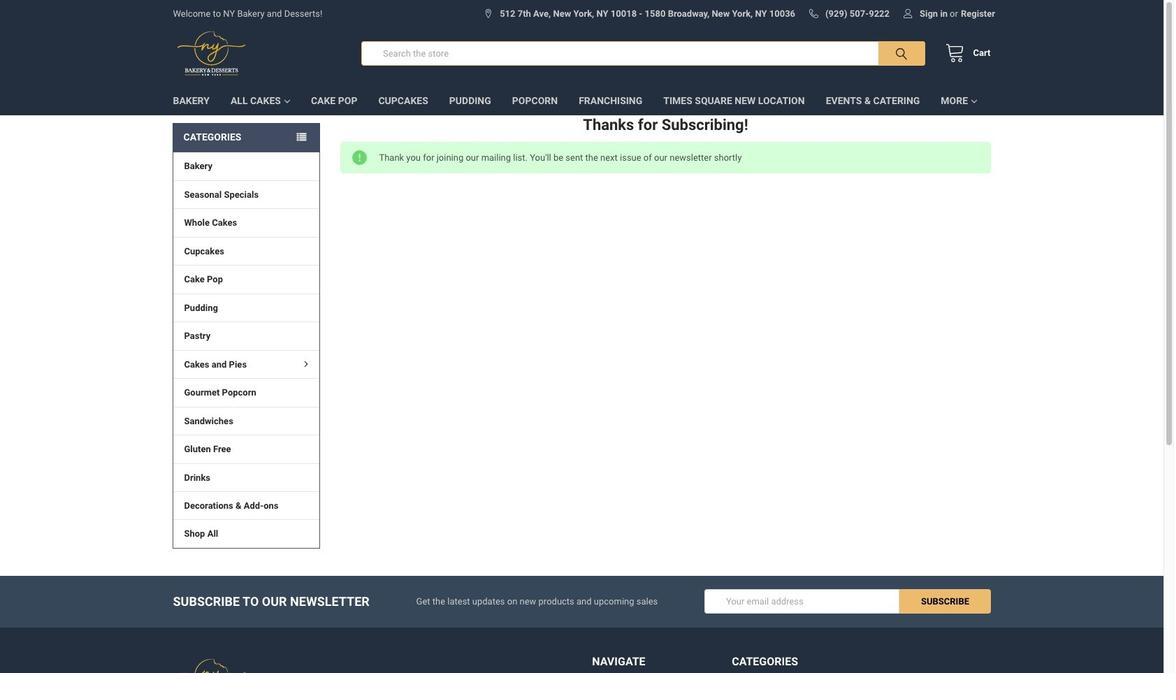 Task type: locate. For each thing, give the bounding box(es) containing it.
ny bakery and desserts image
[[173, 28, 251, 80], [173, 655, 251, 673]]

linear phone handset image
[[810, 9, 826, 18]]

None submit
[[849, 42, 926, 66], [900, 590, 991, 614], [849, 42, 926, 66], [900, 590, 991, 614]]

1 vertical spatial ny bakery and desserts image
[[173, 655, 251, 673]]

banner
[[0, 0, 1164, 116]]

linear user image
[[904, 9, 920, 18]]

footer
[[0, 576, 1164, 673]]

0 vertical spatial ny bakery and desserts image
[[173, 28, 251, 80]]

2 ny bakery and desserts image from the top
[[173, 655, 251, 673]]



Task type: vqa. For each thing, say whether or not it's contained in the screenshot.
'Your email address' email field
yes



Task type: describe. For each thing, give the bounding box(es) containing it.
Your email address email field
[[705, 590, 900, 614]]

1 ny bakery and desserts image from the top
[[173, 28, 251, 80]]

linear map marker image
[[484, 9, 500, 18]]

Search the store field
[[362, 42, 926, 66]]



